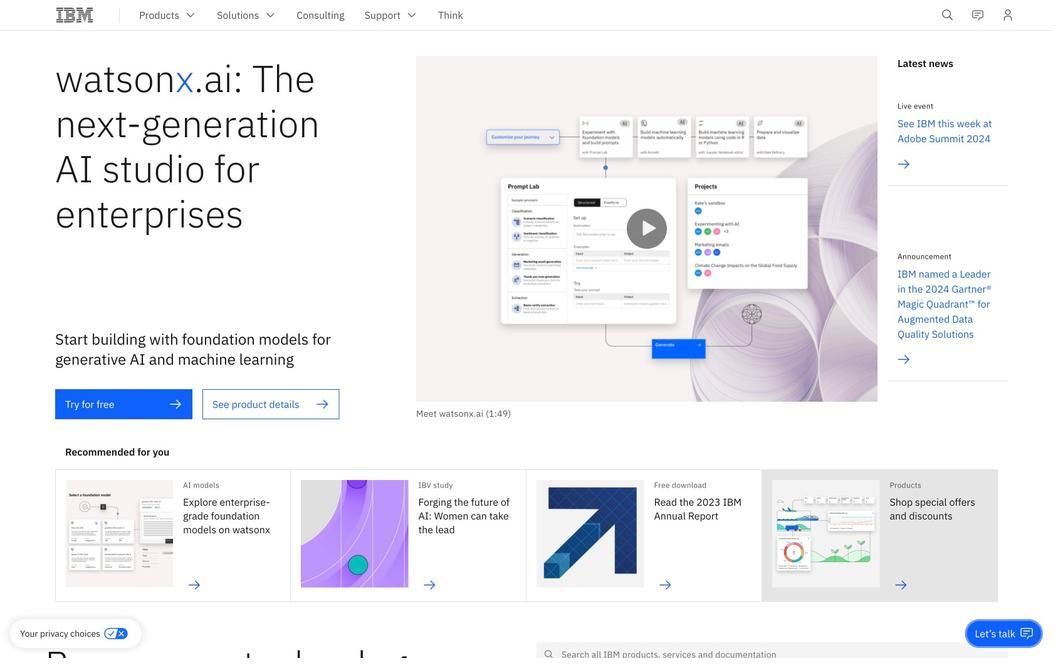 Task type: vqa. For each thing, say whether or not it's contained in the screenshot.
Let's talk "element"
yes



Task type: locate. For each thing, give the bounding box(es) containing it.
let's talk element
[[975, 627, 1016, 641]]



Task type: describe. For each thing, give the bounding box(es) containing it.
your privacy choices element
[[20, 627, 100, 641]]



